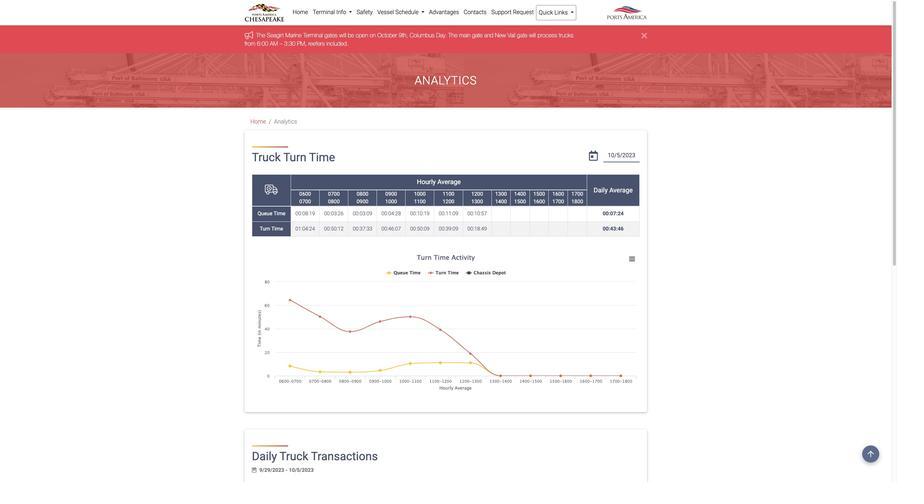 Task type: vqa. For each thing, say whether or not it's contained in the screenshot.
HOME to the bottom
yes



Task type: describe. For each thing, give the bounding box(es) containing it.
0 vertical spatial 1700
[[572, 191, 584, 197]]

safety link
[[355, 5, 375, 20]]

am
[[270, 40, 278, 47]]

1 vertical spatial average
[[610, 186, 633, 194]]

calendar day image
[[589, 151, 598, 161]]

1 vertical spatial 0800
[[328, 199, 340, 205]]

0800 0900
[[357, 191, 369, 205]]

1 horizontal spatial 1000
[[414, 191, 426, 197]]

00:03:09
[[353, 211, 373, 217]]

the seagirt marine terminal gates will be open on october 9th, columbus day. the main gate and new vail gate will process trucks from 6:00 am – 3:30 pm, reefers included. link
[[245, 32, 574, 47]]

turn time
[[260, 226, 283, 232]]

00:03:26
[[324, 211, 344, 217]]

support request
[[492, 9, 534, 16]]

2 gate from the left
[[517, 32, 528, 39]]

1100 1200
[[443, 191, 455, 205]]

2 will from the left
[[529, 32, 536, 39]]

0 vertical spatial 0700
[[328, 191, 340, 197]]

request
[[513, 9, 534, 16]]

0 horizontal spatial home link
[[251, 118, 266, 125]]

1 vertical spatial 1100
[[414, 199, 426, 205]]

calendar week image
[[252, 468, 257, 473]]

contacts link
[[462, 5, 489, 20]]

home for leftmost home link
[[251, 118, 266, 125]]

day.
[[436, 32, 447, 39]]

00:04:28
[[382, 211, 401, 217]]

new
[[495, 32, 506, 39]]

0 vertical spatial average
[[438, 178, 461, 186]]

1 vertical spatial 0900
[[357, 199, 369, 205]]

00:46:07
[[382, 226, 401, 232]]

advantages
[[429, 9, 459, 16]]

1 will from the left
[[339, 32, 346, 39]]

00:10:57
[[468, 211, 487, 217]]

columbus
[[410, 32, 435, 39]]

9/29/2023
[[260, 467, 284, 474]]

1700 1800
[[572, 191, 584, 205]]

trucks
[[559, 32, 574, 39]]

1 horizontal spatial 1300
[[495, 191, 507, 197]]

0 vertical spatial terminal
[[313, 9, 335, 16]]

0 vertical spatial time
[[309, 151, 335, 164]]

october
[[378, 32, 397, 39]]

terminal info
[[313, 9, 348, 16]]

vessel schedule link
[[375, 5, 427, 20]]

2 the from the left
[[449, 32, 458, 39]]

advantages link
[[427, 5, 462, 20]]

1 vertical spatial 1000
[[386, 199, 397, 205]]

0 horizontal spatial 0700
[[299, 199, 311, 205]]

time for 00:08:19
[[274, 211, 286, 217]]

and
[[484, 32, 494, 39]]

0700 0800
[[328, 191, 340, 205]]

quick links
[[539, 9, 570, 16]]

1600 1700
[[553, 191, 564, 205]]

00:08:19
[[296, 211, 315, 217]]

00:11:09
[[439, 211, 459, 217]]

1000 1100
[[414, 191, 426, 205]]

safety
[[357, 9, 373, 16]]

open
[[356, 32, 368, 39]]

the seagirt marine terminal gates will be open on october 9th, columbus day. the main gate and new vail gate will process trucks from 6:00 am – 3:30 pm, reefers included.
[[245, 32, 574, 47]]

0 vertical spatial 0900
[[386, 191, 397, 197]]

marine
[[286, 32, 302, 39]]

6:00
[[257, 40, 268, 47]]

included.
[[327, 40, 349, 47]]

1 horizontal spatial 1100
[[443, 191, 455, 197]]

0600 0700
[[299, 191, 311, 205]]

00:37:33
[[353, 226, 373, 232]]

1 vertical spatial 1600
[[534, 199, 545, 205]]

00:10:19
[[410, 211, 430, 217]]

main
[[459, 32, 471, 39]]

schedule
[[396, 9, 419, 16]]

00:18:49
[[468, 226, 487, 232]]

hourly average daily average
[[417, 178, 633, 194]]

home for topmost home link
[[293, 9, 308, 16]]

0 vertical spatial truck
[[252, 151, 281, 164]]

contacts
[[464, 9, 487, 16]]

close image
[[642, 31, 647, 40]]

go to top image
[[863, 446, 880, 463]]

time for 01:04:24
[[272, 226, 283, 232]]

-
[[286, 467, 288, 474]]



Task type: locate. For each thing, give the bounding box(es) containing it.
0 vertical spatial 0800
[[357, 191, 369, 197]]

1100
[[443, 191, 455, 197], [414, 199, 426, 205]]

1600 right 1500 1600
[[553, 191, 564, 197]]

0 vertical spatial 1600
[[553, 191, 564, 197]]

transactions
[[311, 450, 378, 464]]

time
[[309, 151, 335, 164], [274, 211, 286, 217], [272, 226, 283, 232]]

1 horizontal spatial 1400
[[515, 191, 526, 197]]

1 horizontal spatial home link
[[290, 5, 311, 20]]

0900 1000
[[386, 191, 397, 205]]

00:50:12
[[324, 226, 344, 232]]

terminal info link
[[311, 5, 355, 20]]

1 horizontal spatial gate
[[517, 32, 528, 39]]

0700 down 0600
[[299, 199, 311, 205]]

1 gate from the left
[[472, 32, 483, 39]]

00:50:09
[[410, 226, 430, 232]]

1500 1600
[[534, 191, 545, 205]]

9/29/2023 - 10/5/2023
[[260, 467, 314, 474]]

0 horizontal spatial 0900
[[357, 199, 369, 205]]

0 horizontal spatial analytics
[[274, 118, 297, 125]]

1500 left 1600 1700
[[534, 191, 545, 197]]

1700
[[572, 191, 584, 197], [553, 199, 564, 205]]

0 horizontal spatial 1600
[[534, 199, 545, 205]]

01:04:24
[[296, 226, 315, 232]]

1 horizontal spatial home
[[293, 9, 308, 16]]

home
[[293, 9, 308, 16], [251, 118, 266, 125]]

0 horizontal spatial the
[[256, 32, 265, 39]]

0 vertical spatial 1300
[[495, 191, 507, 197]]

1 vertical spatial truck
[[280, 450, 309, 464]]

0900 up 00:03:09
[[357, 199, 369, 205]]

support
[[492, 9, 512, 16]]

1200 up 00:10:57
[[472, 191, 483, 197]]

info
[[337, 9, 346, 16]]

quick links link
[[536, 5, 577, 20]]

average up 00:07:24
[[610, 186, 633, 194]]

1 vertical spatial 1400
[[495, 199, 507, 205]]

0800
[[357, 191, 369, 197], [328, 199, 340, 205]]

0900 up 00:04:28
[[386, 191, 397, 197]]

1 horizontal spatial turn
[[283, 151, 307, 164]]

will
[[339, 32, 346, 39], [529, 32, 536, 39]]

–
[[280, 40, 283, 47]]

terminal
[[313, 9, 335, 16], [303, 32, 323, 39]]

00:43:46
[[603, 226, 624, 232]]

2 vertical spatial time
[[272, 226, 283, 232]]

queue
[[258, 211, 273, 217]]

0 horizontal spatial 1000
[[386, 199, 397, 205]]

1300
[[495, 191, 507, 197], [472, 199, 483, 205]]

1 horizontal spatial will
[[529, 32, 536, 39]]

0900
[[386, 191, 397, 197], [357, 199, 369, 205]]

gates
[[325, 32, 338, 39]]

0 horizontal spatial 1500
[[515, 199, 526, 205]]

1 horizontal spatial the
[[449, 32, 458, 39]]

00:39:09
[[439, 226, 459, 232]]

0 horizontal spatial average
[[438, 178, 461, 186]]

1 vertical spatial time
[[274, 211, 286, 217]]

1 vertical spatial 1700
[[553, 199, 564, 205]]

0 vertical spatial 1400
[[515, 191, 526, 197]]

0 vertical spatial daily
[[594, 186, 608, 194]]

0600
[[299, 191, 311, 197]]

0 vertical spatial analytics
[[415, 74, 477, 87]]

the right the day.
[[449, 32, 458, 39]]

1100 up 00:11:09
[[443, 191, 455, 197]]

gate right vail
[[517, 32, 528, 39]]

0 vertical spatial home link
[[290, 5, 311, 20]]

bullhorn image
[[245, 31, 256, 39]]

truck
[[252, 151, 281, 164], [280, 450, 309, 464]]

0 vertical spatial 1100
[[443, 191, 455, 197]]

0 vertical spatial 1000
[[414, 191, 426, 197]]

0700
[[328, 191, 340, 197], [299, 199, 311, 205]]

0 horizontal spatial 0800
[[328, 199, 340, 205]]

home link
[[290, 5, 311, 20], [251, 118, 266, 125]]

support request link
[[489, 5, 536, 20]]

terminal left info
[[313, 9, 335, 16]]

from
[[245, 40, 255, 47]]

1 horizontal spatial average
[[610, 186, 633, 194]]

1000 up 00:04:28
[[386, 199, 397, 205]]

quick
[[539, 9, 553, 16]]

1400 left 1500 1600
[[515, 191, 526, 197]]

1700 up 1800
[[572, 191, 584, 197]]

1200
[[472, 191, 483, 197], [443, 199, 455, 205]]

00:07:24
[[603, 211, 624, 217]]

1 vertical spatial terminal
[[303, 32, 323, 39]]

daily inside the hourly average daily average
[[594, 186, 608, 194]]

average up 1100 1200
[[438, 178, 461, 186]]

1 horizontal spatial 1500
[[534, 191, 545, 197]]

vail
[[508, 32, 516, 39]]

1 the from the left
[[256, 32, 265, 39]]

0 vertical spatial turn
[[283, 151, 307, 164]]

9th,
[[399, 32, 408, 39]]

10/5/2023
[[289, 467, 314, 474]]

daily truck transactions
[[252, 450, 378, 464]]

daily up "9/29/2023"
[[252, 450, 277, 464]]

1000 down "hourly"
[[414, 191, 426, 197]]

seagirt
[[267, 32, 284, 39]]

1 vertical spatial home
[[251, 118, 266, 125]]

vessel
[[378, 9, 394, 16]]

1200 1300
[[472, 191, 483, 205]]

will left the be
[[339, 32, 346, 39]]

0 horizontal spatial 1100
[[414, 199, 426, 205]]

0 horizontal spatial 1300
[[472, 199, 483, 205]]

0 vertical spatial 1200
[[472, 191, 483, 197]]

1400 left 1400 1500 in the top of the page
[[495, 199, 507, 205]]

1400
[[515, 191, 526, 197], [495, 199, 507, 205]]

pm,
[[297, 40, 307, 47]]

1800
[[572, 199, 584, 205]]

1 horizontal spatial daily
[[594, 186, 608, 194]]

1 vertical spatial 1200
[[443, 199, 455, 205]]

1 vertical spatial analytics
[[274, 118, 297, 125]]

None text field
[[604, 149, 640, 162]]

3:30
[[284, 40, 296, 47]]

1400 1500
[[515, 191, 526, 205]]

gate
[[472, 32, 483, 39], [517, 32, 528, 39]]

1 vertical spatial daily
[[252, 450, 277, 464]]

1 vertical spatial turn
[[260, 226, 270, 232]]

will left process
[[529, 32, 536, 39]]

daily right 1700 1800
[[594, 186, 608, 194]]

1 horizontal spatial 1600
[[553, 191, 564, 197]]

vessel schedule
[[378, 9, 420, 16]]

1 horizontal spatial 0900
[[386, 191, 397, 197]]

queue time
[[258, 211, 286, 217]]

truck turn time
[[252, 151, 335, 164]]

0 horizontal spatial turn
[[260, 226, 270, 232]]

terminal up reefers
[[303, 32, 323, 39]]

1700 left 1800
[[553, 199, 564, 205]]

1100 up 00:10:19
[[414, 199, 426, 205]]

1 vertical spatial 1500
[[515, 199, 526, 205]]

1500 down the hourly average daily average
[[515, 199, 526, 205]]

on
[[370, 32, 376, 39]]

0700 up 00:03:26 at the top left of page
[[328, 191, 340, 197]]

the seagirt marine terminal gates will be open on october 9th, columbus day. the main gate and new vail gate will process trucks from 6:00 am – 3:30 pm, reefers included. alert
[[0, 26, 892, 53]]

1200 up 00:11:09
[[443, 199, 455, 205]]

1600
[[553, 191, 564, 197], [534, 199, 545, 205]]

0 vertical spatial home
[[293, 9, 308, 16]]

0 horizontal spatial daily
[[252, 450, 277, 464]]

0 horizontal spatial 1400
[[495, 199, 507, 205]]

gate left and
[[472, 32, 483, 39]]

1 horizontal spatial 0800
[[357, 191, 369, 197]]

terminal inside the 'the seagirt marine terminal gates will be open on october 9th, columbus day. the main gate and new vail gate will process trucks from 6:00 am – 3:30 pm, reefers included.'
[[303, 32, 323, 39]]

1 vertical spatial 0700
[[299, 199, 311, 205]]

0 horizontal spatial gate
[[472, 32, 483, 39]]

1000
[[414, 191, 426, 197], [386, 199, 397, 205]]

1300 left 1400 1500 in the top of the page
[[495, 191, 507, 197]]

1300 1400
[[495, 191, 507, 205]]

1 vertical spatial home link
[[251, 118, 266, 125]]

0 horizontal spatial 1700
[[553, 199, 564, 205]]

0 vertical spatial 1500
[[534, 191, 545, 197]]

turn
[[283, 151, 307, 164], [260, 226, 270, 232]]

1600 left 1600 1700
[[534, 199, 545, 205]]

process
[[538, 32, 557, 39]]

reefers
[[309, 40, 325, 47]]

1 vertical spatial 1300
[[472, 199, 483, 205]]

0 horizontal spatial home
[[251, 118, 266, 125]]

links
[[555, 9, 568, 16]]

1 horizontal spatial 1700
[[572, 191, 584, 197]]

0800 up 00:03:26 at the top left of page
[[328, 199, 340, 205]]

1 horizontal spatial 0700
[[328, 191, 340, 197]]

1 horizontal spatial 1200
[[472, 191, 483, 197]]

the up '6:00'
[[256, 32, 265, 39]]

0 horizontal spatial 1200
[[443, 199, 455, 205]]

0800 up 00:03:09
[[357, 191, 369, 197]]

be
[[348, 32, 354, 39]]

analytics
[[415, 74, 477, 87], [274, 118, 297, 125]]

0 horizontal spatial will
[[339, 32, 346, 39]]

1300 up 00:10:57
[[472, 199, 483, 205]]

1 horizontal spatial analytics
[[415, 74, 477, 87]]

hourly
[[417, 178, 436, 186]]



